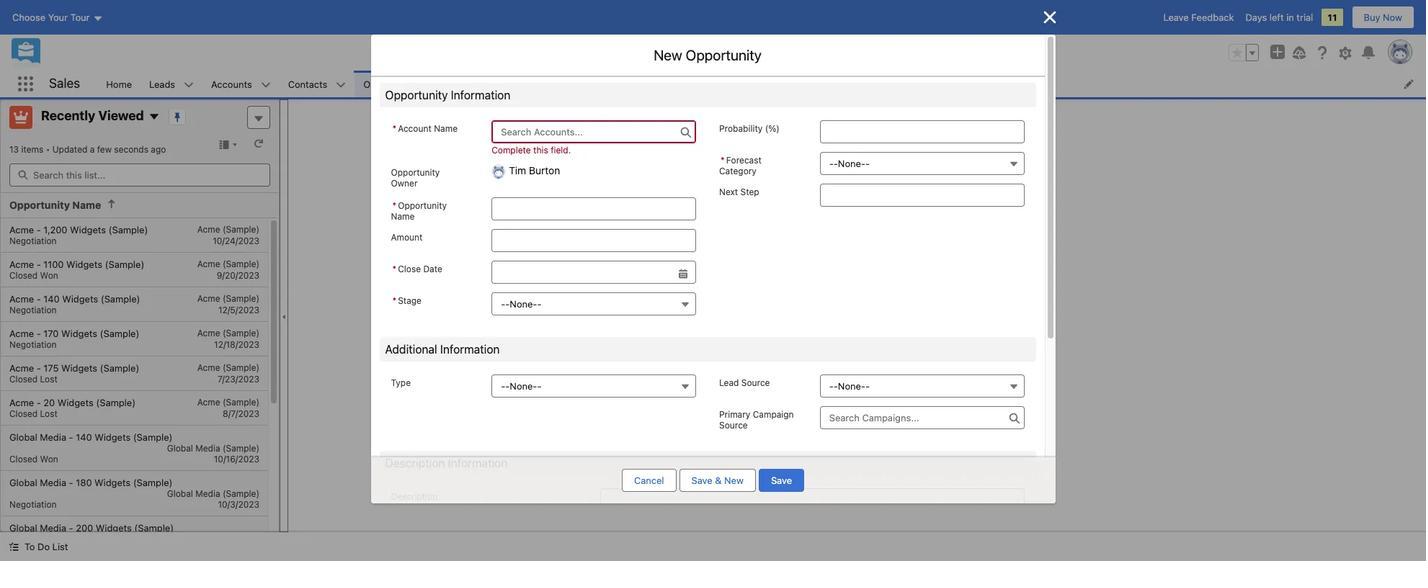 Task type: vqa. For each thing, say whether or not it's contained in the screenshot.


Task type: describe. For each thing, give the bounding box(es) containing it.
do
[[38, 541, 50, 553]]

none- for the forecast category, --none-- button
[[838, 158, 866, 169]]

global for global media - 140 widgets (sample) global media (sample)
[[9, 432, 37, 443]]

(sample) up global media - 180 widgets (sample) global media (sample)
[[133, 432, 173, 443]]

1 vertical spatial record
[[801, 425, 829, 437]]

* for * forecast category
[[721, 155, 725, 166]]

(sample) up global media - 140 widgets (sample) global media (sample)
[[96, 397, 136, 408]]

widgets for 20
[[58, 397, 94, 408]]

primary campaign source
[[720, 410, 794, 431]]

* account name
[[393, 123, 458, 134]]

calendar link
[[451, 71, 507, 97]]

type
[[391, 378, 411, 389]]

leave
[[1164, 12, 1189, 23]]

opportunity inside * opportunity name
[[398, 200, 447, 211]]

recently
[[41, 108, 95, 123]]

feedback
[[1192, 12, 1235, 23]]

acme left 20
[[9, 397, 34, 408]]

in
[[1287, 12, 1295, 23]]

media for global media - 140 widgets (sample) global media (sample)
[[40, 432, 66, 443]]

buy
[[1365, 12, 1381, 23]]

to do list
[[25, 541, 68, 553]]

no record selected main content
[[288, 100, 1427, 533]]

probability (%)
[[720, 123, 780, 134]]

left
[[1270, 12, 1285, 23]]

Type button
[[492, 375, 697, 398]]

closed for acme - 175 widgets (sample)
[[9, 374, 38, 385]]

Search Recently Viewed list view. search field
[[9, 164, 270, 187]]

seconds
[[114, 144, 148, 155]]

Search Accounts... text field
[[492, 120, 697, 143]]

media for global media - 180 widgets (sample) global media (sample)
[[40, 477, 66, 488]]

acme left 1,200
[[9, 224, 34, 235]]

opportunity for opportunity name
[[9, 199, 70, 211]]

global media - 200 widgets (sample) link
[[1, 517, 268, 561]]

step
[[741, 187, 760, 198]]

additional information
[[385, 343, 500, 356]]

reports link
[[675, 71, 726, 97]]

sales
[[49, 76, 80, 91]]

media for global media - 200 widgets (sample)
[[40, 522, 66, 534]]

next
[[720, 187, 738, 198]]

accounts
[[211, 78, 252, 90]]

media down 10/16/2023
[[196, 488, 220, 499]]

forecast
[[727, 155, 762, 166]]

list
[[871, 425, 884, 437]]

won for acme - 1100 widgets (sample)
[[40, 270, 58, 281]]

(sample) up '7/23/2023'
[[223, 362, 260, 373]]

reports
[[683, 78, 717, 90]]

open a record from the list to get started.
[[767, 425, 949, 437]]

recently viewed
[[41, 108, 144, 123]]

reports list item
[[675, 71, 745, 97]]

get
[[898, 425, 912, 437]]

acme up 12/5/2023
[[197, 293, 220, 304]]

(sample) down the 8/7/2023
[[223, 443, 260, 454]]

a inside no record selected main content
[[793, 425, 798, 437]]

&
[[715, 475, 722, 487]]

13
[[9, 144, 19, 155]]

widgets for 1,200
[[70, 224, 106, 235]]

Probability (%) text field
[[820, 120, 1025, 143]]

inverse image
[[1042, 9, 1059, 26]]

calendar list item
[[451, 71, 526, 97]]

--none-- for --none-- button
[[501, 299, 542, 310]]

new inside button
[[725, 475, 744, 487]]

(sample) up 9/20/2023
[[223, 258, 260, 269]]

--none-- for type button
[[501, 381, 542, 392]]

175
[[43, 362, 59, 374]]

global media - 180 widgets (sample) global media (sample)
[[9, 477, 260, 499]]

lead
[[720, 378, 739, 389]]

none- for --none-- button
[[510, 299, 538, 310]]

accounts list item
[[203, 71, 280, 97]]

Next Step text field
[[820, 184, 1025, 207]]

acme up 12/18/2023
[[197, 328, 220, 339]]

campaign
[[753, 410, 794, 420]]

viewed
[[98, 108, 144, 123]]

opportunity for opportunity owner
[[391, 167, 440, 178]]

Forecast Category, --None-- button
[[820, 152, 1025, 175]]

save & new button
[[680, 469, 756, 492]]

* for * stage
[[393, 296, 397, 306]]

analytics link
[[812, 71, 869, 97]]

(sample) down acme - 1,200 widgets (sample)
[[105, 258, 144, 270]]

10/24/2023
[[213, 235, 260, 246]]

leave feedback link
[[1164, 12, 1235, 23]]

a inside recently viewed|opportunities|list view element
[[90, 144, 95, 155]]

acme left 175 on the left of the page
[[9, 362, 34, 374]]

global left 10/16/2023
[[167, 443, 193, 454]]

description information
[[385, 457, 508, 470]]

field.
[[551, 145, 571, 156]]

(sample) down global media - 180 widgets (sample) global media (sample)
[[134, 522, 174, 534]]

0 vertical spatial 140
[[43, 293, 60, 305]]

forecasts
[[535, 78, 577, 90]]

0 vertical spatial source
[[742, 378, 770, 389]]

Lead Source button
[[820, 375, 1025, 398]]

save for save
[[771, 475, 792, 487]]

* for * close date
[[393, 264, 397, 275]]

accounts link
[[203, 71, 261, 97]]

opportunities link
[[355, 71, 432, 97]]

(sample) down acme - 140 widgets (sample)
[[100, 328, 139, 339]]

close
[[398, 264, 421, 275]]

name inside recently viewed|opportunities|list view element
[[72, 199, 101, 211]]

acme up 10/24/2023
[[197, 224, 220, 235]]

closed for acme - 20 widgets (sample)
[[9, 408, 38, 419]]

owner
[[391, 178, 418, 189]]

12/18/2023
[[214, 339, 260, 350]]

now
[[1384, 12, 1403, 23]]

media up the '10/3/2023' on the left bottom of page
[[196, 443, 220, 454]]

save & new
[[692, 475, 744, 487]]

stage
[[398, 296, 422, 306]]

quotes
[[753, 78, 785, 90]]

widgets for 175
[[61, 362, 97, 374]]

closed lost for 175
[[9, 374, 58, 385]]

category
[[720, 166, 757, 177]]

12/5/2023
[[218, 305, 260, 315]]

select an item from this list to open it. list box
[[1, 218, 268, 562]]

days
[[1246, 12, 1268, 23]]

analytics
[[821, 78, 861, 90]]

the
[[854, 425, 869, 437]]

none- for type button
[[510, 381, 538, 392]]

global for global media - 200 widgets (sample)
[[9, 522, 37, 534]]

(sample) down the search recently viewed list view. search field
[[109, 224, 148, 235]]

tasks link
[[869, 71, 911, 97]]

4 negotiation from the top
[[9, 499, 57, 510]]

0 vertical spatial record
[[819, 399, 860, 416]]

dashboards
[[595, 78, 647, 90]]

widgets inside global media - 140 widgets (sample) global media (sample)
[[95, 432, 131, 443]]

1,200
[[43, 224, 67, 235]]

Stage, --None-- button
[[492, 293, 697, 316]]

save button
[[759, 469, 805, 492]]

group containing *
[[391, 261, 697, 284]]

(sample) up 12/5/2023
[[223, 293, 260, 304]]

cancel button
[[622, 469, 677, 492]]

recently viewed|opportunities|list view element
[[0, 100, 280, 562]]

lost for 175
[[40, 374, 58, 385]]

items
[[21, 144, 43, 155]]

forecasts link
[[526, 71, 586, 97]]

next step
[[720, 187, 760, 198]]

180
[[76, 477, 92, 488]]

dashboards link
[[586, 71, 656, 97]]

acme - 140 widgets (sample)
[[9, 293, 140, 305]]

--none-- for --none-- "button"
[[830, 381, 870, 392]]

widgets for 140
[[62, 293, 98, 305]]

* for * opportunity name
[[393, 200, 397, 211]]



Task type: locate. For each thing, give the bounding box(es) containing it.
* stage
[[393, 296, 422, 306]]

calendar
[[460, 78, 499, 90]]

acme (sample) for acme - 1,200 widgets (sample)
[[197, 224, 260, 235]]

this
[[534, 145, 549, 156]]

contacts link
[[280, 71, 336, 97]]

negotiation for 140
[[9, 305, 57, 315]]

save left the &
[[692, 475, 713, 487]]

days left in trial
[[1246, 12, 1314, 23]]

quotes list item
[[745, 71, 812, 97]]

widgets down acme - 1100 widgets (sample)
[[62, 293, 98, 305]]

1 vertical spatial closed won
[[9, 454, 58, 465]]

1 negotiation from the top
[[9, 235, 57, 246]]

widgets for 1100
[[66, 258, 102, 270]]

(sample) down acme - 1100 widgets (sample)
[[101, 293, 140, 305]]

trial
[[1297, 12, 1314, 23]]

negotiation
[[9, 235, 57, 246], [9, 305, 57, 315], [9, 339, 57, 350], [9, 499, 57, 510]]

none- for --none-- "button"
[[838, 381, 866, 392]]

opportunity up 1,200
[[9, 199, 70, 211]]

a left few
[[90, 144, 95, 155]]

closed won for acme - 1100 widgets (sample)
[[9, 270, 58, 281]]

negotiation for 170
[[9, 339, 57, 350]]

opportunities image
[[9, 106, 32, 129]]

information up complete
[[451, 89, 511, 102]]

13 items • updated a few seconds ago
[[9, 144, 166, 155]]

home
[[106, 78, 132, 90]]

- inside global media - 180 widgets (sample) global media (sample)
[[69, 477, 73, 488]]

selected
[[864, 399, 918, 416]]

1 vertical spatial closed lost
[[9, 408, 58, 419]]

name inside * opportunity name
[[391, 211, 415, 222]]

home link
[[98, 71, 141, 97]]

group
[[1229, 44, 1260, 61], [391, 261, 697, 284]]

started.
[[915, 425, 949, 437]]

None search field
[[9, 164, 270, 187]]

20
[[43, 397, 55, 408]]

0 vertical spatial a
[[90, 144, 95, 155]]

2 save from the left
[[771, 475, 792, 487]]

0 vertical spatial closed won
[[9, 270, 58, 281]]

0 horizontal spatial new
[[654, 47, 683, 63]]

2 negotiation from the top
[[9, 305, 57, 315]]

name up amount
[[391, 211, 415, 222]]

widgets down the acme - 20 widgets (sample)
[[95, 432, 131, 443]]

2 closed won from the top
[[9, 454, 58, 465]]

source inside primary campaign source
[[720, 420, 748, 431]]

global left the 180
[[9, 477, 37, 488]]

acme - 1100 widgets (sample)
[[9, 258, 144, 270]]

record
[[819, 399, 860, 416], [801, 425, 829, 437]]

acme up the acme - 170 widgets (sample)
[[9, 293, 34, 305]]

opportunity down opportunity owner
[[398, 200, 447, 211]]

opportunity up reports list item
[[686, 47, 762, 63]]

negotiation up 1100
[[9, 235, 57, 246]]

(sample) down global media - 140 widgets (sample) global media (sample)
[[133, 477, 173, 488]]

from
[[832, 425, 852, 437]]

1 save from the left
[[692, 475, 713, 487]]

opportunity up * opportunity name at the top
[[391, 167, 440, 178]]

a right open
[[793, 425, 798, 437]]

closed lost for 20
[[9, 408, 58, 419]]

acme (sample) up 12/18/2023
[[197, 328, 260, 339]]

acme down '7/23/2023'
[[197, 397, 220, 408]]

none- inside type button
[[510, 381, 538, 392]]

record up from in the right bottom of the page
[[819, 399, 860, 416]]

acme up 9/20/2023
[[197, 258, 220, 269]]

acme (sample) up 10/24/2023
[[197, 224, 260, 235]]

widgets inside global media - 180 widgets (sample) global media (sample)
[[95, 477, 131, 488]]

none-
[[838, 158, 866, 169], [510, 299, 538, 310], [510, 381, 538, 392], [838, 381, 866, 392]]

9/20/2023
[[217, 270, 260, 281]]

1 vertical spatial group
[[391, 261, 697, 284]]

140
[[43, 293, 60, 305], [76, 432, 92, 443]]

new up the reports link
[[654, 47, 683, 63]]

quotes link
[[745, 71, 794, 97]]

170
[[43, 328, 59, 339]]

global media - 140 widgets (sample) global media (sample)
[[9, 432, 260, 454]]

Amount text field
[[492, 229, 697, 252]]

to do list button
[[0, 533, 77, 562]]

list containing home
[[98, 71, 1427, 97]]

media down 20
[[40, 432, 66, 443]]

* close date
[[393, 264, 443, 275]]

acme (sample) up '7/23/2023'
[[197, 362, 260, 373]]

widgets
[[70, 224, 106, 235], [66, 258, 102, 270], [62, 293, 98, 305], [61, 328, 97, 339], [61, 362, 97, 374], [58, 397, 94, 408], [95, 432, 131, 443], [95, 477, 131, 488], [96, 522, 132, 534]]

leave feedback
[[1164, 12, 1235, 23]]

opportunity up account
[[385, 89, 448, 102]]

widgets right 20
[[58, 397, 94, 408]]

1 closed lost from the top
[[9, 374, 58, 385]]

widgets right 175 on the left of the page
[[61, 362, 97, 374]]

140 up 170
[[43, 293, 60, 305]]

* opportunity name
[[391, 200, 447, 222]]

3 acme (sample) from the top
[[197, 293, 260, 304]]

Primary Campaign Source text field
[[820, 407, 1025, 430]]

acme up '7/23/2023'
[[197, 362, 220, 373]]

1 lost from the top
[[40, 374, 58, 385]]

acme (sample) up the 8/7/2023
[[197, 397, 260, 408]]

opportunity information
[[385, 89, 511, 102]]

ago
[[151, 144, 166, 155]]

opportunity name
[[9, 199, 101, 211]]

source
[[742, 378, 770, 389], [720, 420, 748, 431]]

* left forecast
[[721, 155, 725, 166]]

2 lost from the top
[[40, 408, 58, 419]]

to
[[886, 425, 895, 437]]

recently viewed status
[[9, 144, 52, 155]]

acme (sample) for acme - 140 widgets (sample)
[[197, 293, 260, 304]]

widgets right 1100
[[66, 258, 102, 270]]

acme left 170
[[9, 328, 34, 339]]

won for global media - 140 widgets (sample)
[[40, 454, 58, 465]]

won down 20
[[40, 454, 58, 465]]

global down the acme - 20 widgets (sample)
[[9, 432, 37, 443]]

(%)
[[765, 123, 780, 134]]

acme left 1100
[[9, 258, 34, 270]]

acme (sample) up 12/5/2023
[[197, 293, 260, 304]]

information right the additional
[[440, 343, 500, 356]]

acme - 1,200 widgets (sample)
[[9, 224, 148, 235]]

complete
[[492, 145, 531, 156]]

widgets inside global media - 200 widgets (sample) link
[[96, 522, 132, 534]]

global for global media - 180 widgets (sample) global media (sample)
[[9, 477, 37, 488]]

information for opportunity information
[[451, 89, 511, 102]]

0 horizontal spatial text default image
[[9, 542, 19, 553]]

0 horizontal spatial 140
[[43, 293, 60, 305]]

media
[[40, 432, 66, 443], [196, 443, 220, 454], [40, 477, 66, 488], [196, 488, 220, 499], [40, 522, 66, 534]]

dashboards list item
[[586, 71, 675, 97]]

1 horizontal spatial new
[[725, 475, 744, 487]]

None text field
[[492, 261, 697, 284]]

negotiation for 1,200
[[9, 235, 57, 246]]

opportunity inside recently viewed|opportunities|list view element
[[9, 199, 70, 211]]

1 horizontal spatial name
[[391, 211, 415, 222]]

1100
[[43, 258, 64, 270]]

tasks
[[878, 78, 903, 90]]

acme (sample)
[[197, 224, 260, 235], [197, 258, 260, 269], [197, 293, 260, 304], [197, 328, 260, 339], [197, 362, 260, 373], [197, 397, 260, 408]]

information
[[451, 89, 511, 102], [440, 343, 500, 356], [448, 457, 508, 470]]

name for * account name
[[434, 123, 458, 134]]

new right the &
[[725, 475, 744, 487]]

1 vertical spatial lost
[[40, 408, 58, 419]]

2 won from the top
[[40, 454, 58, 465]]

•
[[46, 144, 50, 155]]

1 horizontal spatial a
[[793, 425, 798, 437]]

contacts list item
[[280, 71, 355, 97]]

4 acme (sample) from the top
[[197, 328, 260, 339]]

global left the '10/3/2023' on the left bottom of page
[[167, 488, 193, 499]]

updated
[[52, 144, 88, 155]]

record down no in the right bottom of the page
[[801, 425, 829, 437]]

widgets right the 180
[[95, 477, 131, 488]]

select list display image
[[213, 132, 244, 155]]

0 horizontal spatial save
[[692, 475, 713, 487]]

lost for 20
[[40, 408, 58, 419]]

3 closed from the top
[[9, 408, 38, 419]]

acme (sample) for acme - 170 widgets (sample)
[[197, 328, 260, 339]]

1 vertical spatial information
[[440, 343, 500, 356]]

1 horizontal spatial save
[[771, 475, 792, 487]]

2 acme (sample) from the top
[[197, 258, 260, 269]]

0 vertical spatial closed lost
[[9, 374, 58, 385]]

lost down 175 on the left of the page
[[40, 408, 58, 419]]

name for * opportunity name
[[391, 211, 415, 222]]

2 vertical spatial information
[[448, 457, 508, 470]]

widgets right 200
[[96, 522, 132, 534]]

text default image
[[107, 199, 117, 209], [9, 542, 19, 553]]

1 acme (sample) from the top
[[197, 224, 260, 235]]

0 horizontal spatial name
[[72, 199, 101, 211]]

* inside * forecast category
[[721, 155, 725, 166]]

closed won for global media - 140 widgets (sample)
[[9, 454, 58, 465]]

0 vertical spatial text default image
[[107, 199, 117, 209]]

opportunity
[[686, 47, 762, 63], [385, 89, 448, 102], [391, 167, 440, 178], [9, 199, 70, 211], [398, 200, 447, 211]]

* left close
[[393, 264, 397, 275]]

information for description information
[[448, 457, 508, 470]]

2 closed from the top
[[9, 374, 38, 385]]

acme (sample) up 9/20/2023
[[197, 258, 260, 269]]

leads
[[149, 78, 175, 90]]

3 negotiation from the top
[[9, 339, 57, 350]]

closed won up acme - 140 widgets (sample)
[[9, 270, 58, 281]]

media up to do list on the bottom left
[[40, 522, 66, 534]]

--none--
[[830, 158, 870, 169], [501, 299, 542, 310], [501, 381, 542, 392], [830, 381, 870, 392]]

5 acme (sample) from the top
[[197, 362, 260, 373]]

1 horizontal spatial text default image
[[107, 199, 117, 209]]

0 vertical spatial new
[[654, 47, 683, 63]]

1 closed won from the top
[[9, 270, 58, 281]]

8/7/2023
[[223, 408, 260, 419]]

(sample) up 10/24/2023
[[223, 224, 260, 235]]

- inside global media - 140 widgets (sample) global media (sample)
[[69, 432, 73, 443]]

complete this field.
[[492, 145, 571, 156]]

140 down the acme - 20 widgets (sample)
[[76, 432, 92, 443]]

negotiation up 175 on the left of the page
[[9, 339, 57, 350]]

information for additional information
[[440, 343, 500, 356]]

name up acme - 1,200 widgets (sample)
[[72, 199, 101, 211]]

lost up 20
[[40, 374, 58, 385]]

1 vertical spatial 140
[[76, 432, 92, 443]]

*
[[393, 123, 397, 134], [721, 155, 725, 166], [393, 200, 397, 211], [393, 264, 397, 275], [393, 296, 397, 306]]

10/16/2023
[[214, 454, 260, 465]]

buy now
[[1365, 12, 1403, 23]]

closed lost
[[9, 374, 58, 385], [9, 408, 58, 419]]

2 horizontal spatial name
[[434, 123, 458, 134]]

group up --none-- button
[[391, 261, 697, 284]]

group down days
[[1229, 44, 1260, 61]]

acme - 175 widgets (sample)
[[9, 362, 139, 374]]

account
[[398, 123, 432, 134]]

1 vertical spatial source
[[720, 420, 748, 431]]

4 closed from the top
[[9, 454, 38, 465]]

global up to
[[9, 522, 37, 534]]

1 horizontal spatial group
[[1229, 44, 1260, 61]]

0 horizontal spatial group
[[391, 261, 697, 284]]

(sample) up 12/18/2023
[[223, 328, 260, 339]]

few
[[97, 144, 112, 155]]

1 vertical spatial a
[[793, 425, 798, 437]]

source left the campaign
[[720, 420, 748, 431]]

None text field
[[492, 198, 697, 221]]

leads list item
[[141, 71, 203, 97]]

10/3/2023
[[218, 499, 260, 510]]

tasks list item
[[869, 71, 930, 97]]

buy now button
[[1352, 6, 1415, 29]]

text default image down the search recently viewed list view. search field
[[107, 199, 117, 209]]

0 vertical spatial lost
[[40, 374, 58, 385]]

--none-- inside type button
[[501, 381, 542, 392]]

save for save & new
[[692, 475, 713, 487]]

acme (sample) for acme - 1100 widgets (sample)
[[197, 258, 260, 269]]

negotiation up 170
[[9, 305, 57, 315]]

(sample) down 10/16/2023
[[223, 488, 260, 499]]

6 acme (sample) from the top
[[197, 397, 260, 408]]

negotiation up to
[[9, 499, 57, 510]]

media left the 180
[[40, 477, 66, 488]]

closed won
[[9, 270, 58, 281], [9, 454, 58, 465]]

* left account
[[393, 123, 397, 134]]

text default image left to
[[9, 542, 19, 553]]

--none-- inside "button"
[[830, 381, 870, 392]]

(sample)
[[109, 224, 148, 235], [223, 224, 260, 235], [105, 258, 144, 270], [223, 258, 260, 269], [101, 293, 140, 305], [223, 293, 260, 304], [100, 328, 139, 339], [223, 328, 260, 339], [100, 362, 139, 374], [223, 362, 260, 373], [96, 397, 136, 408], [223, 397, 260, 408], [133, 432, 173, 443], [223, 443, 260, 454], [133, 477, 173, 488], [223, 488, 260, 499], [134, 522, 174, 534]]

closed won down 20
[[9, 454, 58, 465]]

save
[[692, 475, 713, 487], [771, 475, 792, 487]]

1 vertical spatial won
[[40, 454, 58, 465]]

acme - 170 widgets (sample)
[[9, 328, 139, 339]]

--none-- for the forecast category, --none-- button
[[830, 158, 870, 169]]

text default image inside recently viewed|opportunities|list view element
[[107, 199, 117, 209]]

2 closed lost from the top
[[9, 408, 58, 419]]

source right lead
[[742, 378, 770, 389]]

closed lost down 175 on the left of the page
[[9, 408, 58, 419]]

0 vertical spatial information
[[451, 89, 511, 102]]

* for * account name
[[393, 123, 397, 134]]

* inside * opportunity name
[[393, 200, 397, 211]]

no
[[798, 399, 816, 416]]

no record selected
[[798, 399, 918, 416]]

0 horizontal spatial a
[[90, 144, 95, 155]]

text default image inside 'to do list' button
[[9, 542, 19, 553]]

none- inside "button"
[[838, 381, 866, 392]]

(sample) up the 8/7/2023
[[223, 397, 260, 408]]

information right 'description'
[[448, 457, 508, 470]]

date
[[424, 264, 443, 275]]

140 inside global media - 140 widgets (sample) global media (sample)
[[76, 432, 92, 443]]

widgets for 170
[[61, 328, 97, 339]]

leads link
[[141, 71, 184, 97]]

acme (sample) for acme - 20 widgets (sample)
[[197, 397, 260, 408]]

* down owner
[[393, 200, 397, 211]]

won up acme - 140 widgets (sample)
[[40, 270, 58, 281]]

widgets right 1,200
[[70, 224, 106, 235]]

save down open
[[771, 475, 792, 487]]

additional
[[385, 343, 437, 356]]

1 closed from the top
[[9, 270, 38, 281]]

1 horizontal spatial 140
[[76, 432, 92, 443]]

contacts
[[288, 78, 328, 90]]

0 vertical spatial won
[[40, 270, 58, 281]]

closed lost up 20
[[9, 374, 58, 385]]

opportunity for opportunity information
[[385, 89, 448, 102]]

0 vertical spatial group
[[1229, 44, 1260, 61]]

name right account
[[434, 123, 458, 134]]

1 vertical spatial text default image
[[9, 542, 19, 553]]

closed for acme - 1100 widgets (sample)
[[9, 270, 38, 281]]

(sample) down the acme - 170 widgets (sample)
[[100, 362, 139, 374]]

lost
[[40, 374, 58, 385], [40, 408, 58, 419]]

acme (sample) for acme - 175 widgets (sample)
[[197, 362, 260, 373]]

widgets right 170
[[61, 328, 97, 339]]

1 vertical spatial new
[[725, 475, 744, 487]]

1 won from the top
[[40, 270, 58, 281]]

list
[[98, 71, 1427, 97]]

won
[[40, 270, 58, 281], [40, 454, 58, 465]]

* left the stage
[[393, 296, 397, 306]]

opportunities list item
[[355, 71, 451, 97]]



